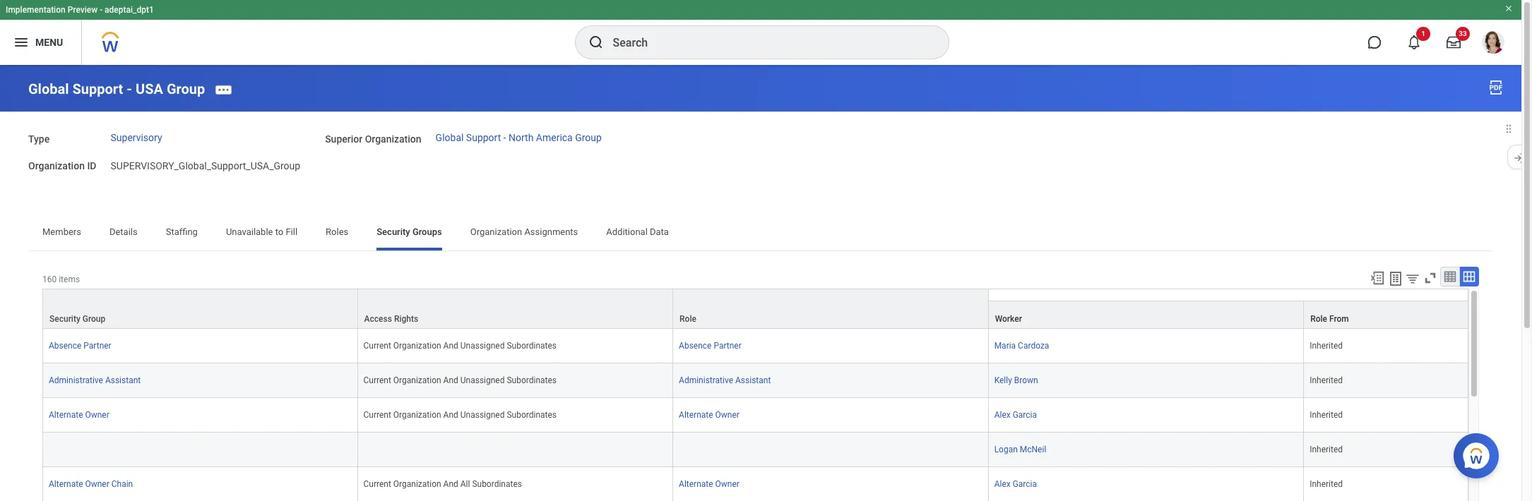 Task type: locate. For each thing, give the bounding box(es) containing it.
- right preview
[[100, 5, 103, 15]]

unassigned for alternate
[[460, 411, 505, 421]]

owner for alternate owner chain link
[[85, 480, 109, 490]]

data
[[650, 227, 669, 238]]

7 row from the top
[[42, 468, 1469, 502]]

role from button
[[1304, 302, 1468, 329]]

0 horizontal spatial administrative assistant link
[[49, 373, 141, 386]]

search image
[[587, 34, 604, 51]]

0 vertical spatial support
[[72, 80, 123, 97]]

row containing security group
[[42, 289, 1469, 329]]

0 vertical spatial global
[[28, 80, 69, 97]]

1 horizontal spatial assistant
[[735, 376, 771, 386]]

1 unassigned from the top
[[460, 341, 505, 351]]

0 vertical spatial unassigned
[[460, 341, 505, 351]]

row containing alternate owner
[[42, 399, 1469, 433]]

administrative
[[49, 376, 103, 386], [679, 376, 733, 386]]

1 assistant from the left
[[105, 376, 141, 386]]

brown
[[1014, 376, 1038, 386]]

current for alternate owner
[[364, 411, 391, 421]]

row containing logan mcneil
[[42, 433, 1469, 468]]

menu banner
[[0, 0, 1522, 65]]

role from
[[1311, 315, 1349, 324]]

global
[[28, 80, 69, 97], [436, 132, 464, 144]]

absence partner link
[[49, 339, 111, 351], [679, 339, 742, 351]]

1 absence partner from the left
[[49, 341, 111, 351]]

1 row from the top
[[42, 289, 1469, 329]]

groups
[[413, 227, 442, 238]]

current
[[364, 341, 391, 351], [364, 376, 391, 386], [364, 411, 391, 421], [364, 480, 391, 490]]

0 horizontal spatial global
[[28, 80, 69, 97]]

0 vertical spatial -
[[100, 5, 103, 15]]

2 administrative assistant link from the left
[[679, 373, 771, 386]]

current for alternate owner chain
[[364, 480, 391, 490]]

1 vertical spatial security
[[49, 315, 80, 324]]

security left groups
[[377, 227, 410, 238]]

cell
[[42, 433, 358, 468], [358, 433, 673, 468], [673, 433, 989, 468]]

unavailable to fill
[[226, 227, 298, 238]]

2 absence from the left
[[679, 341, 712, 351]]

- inside menu banner
[[100, 5, 103, 15]]

support left north
[[466, 132, 501, 144]]

1 horizontal spatial group
[[167, 80, 205, 97]]

details
[[109, 227, 138, 238]]

1 absence partner link from the left
[[49, 339, 111, 351]]

unassigned for absence
[[460, 341, 505, 351]]

- left "usa"
[[127, 80, 132, 97]]

2 vertical spatial unassigned
[[460, 411, 505, 421]]

alternate owner
[[49, 411, 109, 421], [679, 411, 740, 421], [679, 480, 740, 490]]

2 horizontal spatial -
[[504, 132, 506, 144]]

0 horizontal spatial partner
[[84, 341, 111, 351]]

table image
[[1443, 270, 1458, 284]]

0 horizontal spatial group
[[82, 315, 105, 324]]

1 partner from the left
[[84, 341, 111, 351]]

toolbar inside global support - usa group main content
[[1364, 267, 1479, 289]]

2 unassigned from the top
[[460, 376, 505, 386]]

unavailable
[[226, 227, 273, 238]]

role button
[[673, 290, 988, 329]]

global support - north america group
[[436, 132, 602, 144]]

0 vertical spatial alex
[[995, 411, 1011, 421]]

1 horizontal spatial partner
[[714, 341, 742, 351]]

1 alex garcia link from the top
[[995, 408, 1037, 421]]

1 vertical spatial support
[[466, 132, 501, 144]]

administrative for second administrative assistant link
[[679, 376, 733, 386]]

1 horizontal spatial absence
[[679, 341, 712, 351]]

alex garcia link
[[995, 408, 1037, 421], [995, 477, 1037, 490]]

3 row from the top
[[42, 329, 1469, 364]]

row containing worker
[[42, 301, 1469, 329]]

notifications large image
[[1407, 35, 1421, 49]]

1 garcia from the top
[[1013, 411, 1037, 421]]

current organization and unassigned subordinates for alternate
[[364, 411, 557, 421]]

0 horizontal spatial -
[[100, 5, 103, 15]]

current organization and unassigned subordinates
[[364, 341, 557, 351], [364, 376, 557, 386], [364, 411, 557, 421]]

security inside tab list
[[377, 227, 410, 238]]

1 and from the top
[[443, 341, 458, 351]]

garcia for current organization and unassigned subordinates
[[1013, 411, 1037, 421]]

- for usa
[[127, 80, 132, 97]]

unassigned for administrative
[[460, 376, 505, 386]]

role
[[680, 315, 697, 324], [1311, 315, 1328, 324]]

alex garcia link down logan mcneil
[[995, 477, 1037, 490]]

1 horizontal spatial administrative assistant
[[679, 376, 771, 386]]

1 inherited from the top
[[1310, 341, 1343, 351]]

alex down the logan
[[995, 480, 1011, 490]]

support
[[72, 80, 123, 97], [466, 132, 501, 144]]

additional data
[[606, 227, 669, 238]]

role for role from
[[1311, 315, 1328, 324]]

1
[[1422, 30, 1426, 37]]

tab list
[[28, 217, 1494, 251]]

absence partner
[[49, 341, 111, 351], [679, 341, 742, 351]]

0 horizontal spatial absence partner
[[49, 341, 111, 351]]

alternate
[[49, 411, 83, 421], [679, 411, 713, 421], [49, 480, 83, 490], [679, 480, 713, 490]]

subordinates for alternate owner chain
[[472, 480, 522, 490]]

organization inside tab list
[[470, 227, 522, 238]]

support for north
[[466, 132, 501, 144]]

security
[[377, 227, 410, 238], [49, 315, 80, 324]]

group
[[167, 80, 205, 97], [575, 132, 602, 144], [82, 315, 105, 324]]

from
[[1330, 315, 1349, 324]]

subordinates
[[507, 341, 557, 351], [507, 376, 557, 386], [507, 411, 557, 421], [472, 480, 522, 490]]

kelly brown link
[[995, 373, 1038, 386]]

worker button
[[989, 302, 1304, 329]]

garcia
[[1013, 411, 1037, 421], [1013, 480, 1037, 490]]

2 administrative from the left
[[679, 376, 733, 386]]

1 horizontal spatial absence partner
[[679, 341, 742, 351]]

tab list containing members
[[28, 217, 1494, 251]]

0 vertical spatial garcia
[[1013, 411, 1037, 421]]

view printable version (pdf) image
[[1488, 79, 1505, 96]]

1 vertical spatial current organization and unassigned subordinates
[[364, 376, 557, 386]]

2 vertical spatial group
[[82, 315, 105, 324]]

alternate owner link
[[49, 408, 109, 421], [679, 408, 740, 421], [679, 477, 740, 490]]

unassigned
[[460, 341, 505, 351], [460, 376, 505, 386], [460, 411, 505, 421]]

expand table image
[[1462, 270, 1477, 284]]

group inside security group popup button
[[82, 315, 105, 324]]

3 and from the top
[[443, 411, 458, 421]]

160 items
[[42, 275, 80, 285]]

0 horizontal spatial absence partner link
[[49, 339, 111, 351]]

administrative assistant
[[49, 376, 141, 386], [679, 376, 771, 386]]

1 alex garcia from the top
[[995, 411, 1037, 421]]

alex garcia
[[995, 411, 1037, 421], [995, 480, 1037, 490]]

2 role from the left
[[1311, 315, 1328, 324]]

3 unassigned from the top
[[460, 411, 505, 421]]

4 and from the top
[[443, 480, 458, 490]]

3 inherited from the top
[[1310, 411, 1343, 421]]

alternate owner chain
[[49, 480, 133, 490]]

support left "usa"
[[72, 80, 123, 97]]

1 current organization and unassigned subordinates from the top
[[364, 341, 557, 351]]

assistant
[[105, 376, 141, 386], [735, 376, 771, 386]]

and
[[443, 341, 458, 351], [443, 376, 458, 386], [443, 411, 458, 421], [443, 480, 458, 490]]

global for global support - usa group
[[28, 80, 69, 97]]

- for adeptai_dpt1
[[100, 5, 103, 15]]

global support - usa group
[[28, 80, 205, 97]]

america
[[536, 132, 573, 144]]

2 and from the top
[[443, 376, 458, 386]]

0 horizontal spatial assistant
[[105, 376, 141, 386]]

export to worksheets image
[[1388, 271, 1405, 288]]

alternate owner chain link
[[49, 477, 133, 490]]

organization
[[365, 133, 422, 145], [28, 161, 85, 172], [470, 227, 522, 238], [393, 341, 441, 351], [393, 376, 441, 386], [393, 411, 441, 421], [393, 480, 441, 490]]

row
[[42, 289, 1469, 329], [42, 301, 1469, 329], [42, 329, 1469, 364], [42, 364, 1469, 399], [42, 399, 1469, 433], [42, 433, 1469, 468], [42, 468, 1469, 502]]

supervisory link
[[111, 132, 162, 144]]

1 horizontal spatial global
[[436, 132, 464, 144]]

-
[[100, 5, 103, 15], [127, 80, 132, 97], [504, 132, 506, 144]]

0 horizontal spatial role
[[680, 315, 697, 324]]

2 alex garcia link from the top
[[995, 477, 1037, 490]]

0 vertical spatial alex garcia link
[[995, 408, 1037, 421]]

all
[[460, 480, 470, 490]]

1 vertical spatial alex garcia
[[995, 480, 1037, 490]]

1 administrative from the left
[[49, 376, 103, 386]]

and for absence partner
[[443, 341, 458, 351]]

2 alex garcia from the top
[[995, 480, 1037, 490]]

absence
[[49, 341, 82, 351], [679, 341, 712, 351]]

preview
[[68, 5, 98, 15]]

partner
[[84, 341, 111, 351], [714, 341, 742, 351]]

0 vertical spatial group
[[167, 80, 205, 97]]

4 current from the top
[[364, 480, 391, 490]]

0 vertical spatial alex garcia
[[995, 411, 1037, 421]]

2 current organization and unassigned subordinates from the top
[[364, 376, 557, 386]]

security down 160 items
[[49, 315, 80, 324]]

inherited
[[1310, 341, 1343, 351], [1310, 376, 1343, 386], [1310, 411, 1343, 421], [1310, 445, 1343, 455], [1310, 480, 1343, 490]]

current for absence partner
[[364, 341, 391, 351]]

4 row from the top
[[42, 364, 1469, 399]]

1 button
[[1399, 27, 1431, 58]]

3 current organization and unassigned subordinates from the top
[[364, 411, 557, 421]]

2 vertical spatial current organization and unassigned subordinates
[[364, 411, 557, 421]]

1 horizontal spatial role
[[1311, 315, 1328, 324]]

2 current from the top
[[364, 376, 391, 386]]

menu
[[35, 36, 63, 48]]

1 horizontal spatial security
[[377, 227, 410, 238]]

garcia up logan mcneil link
[[1013, 411, 1037, 421]]

1 absence from the left
[[49, 341, 82, 351]]

members
[[42, 227, 81, 238]]

1 vertical spatial -
[[127, 80, 132, 97]]

2 alex from the top
[[995, 480, 1011, 490]]

alex garcia link down kelly brown
[[995, 408, 1037, 421]]

2 garcia from the top
[[1013, 480, 1037, 490]]

5 row from the top
[[42, 399, 1469, 433]]

kelly brown
[[995, 376, 1038, 386]]

2 row from the top
[[42, 301, 1469, 329]]

0 vertical spatial security
[[377, 227, 410, 238]]

- for north
[[504, 132, 506, 144]]

security inside popup button
[[49, 315, 80, 324]]

1 horizontal spatial absence partner link
[[679, 339, 742, 351]]

1 horizontal spatial support
[[466, 132, 501, 144]]

close environment banner image
[[1505, 4, 1513, 13]]

garcia down logan mcneil
[[1013, 480, 1037, 490]]

1 horizontal spatial -
[[127, 80, 132, 97]]

toolbar
[[1364, 267, 1479, 289]]

1 vertical spatial global
[[436, 132, 464, 144]]

1 administrative assistant link from the left
[[49, 373, 141, 386]]

0 horizontal spatial administrative assistant
[[49, 376, 141, 386]]

1 current from the top
[[364, 341, 391, 351]]

kelly
[[995, 376, 1012, 386]]

alternate owner link for current organization and unassigned subordinates
[[679, 408, 740, 421]]

organization id
[[28, 161, 96, 172]]

0 horizontal spatial security
[[49, 315, 80, 324]]

owner for current organization and unassigned subordinates's alternate owner link
[[715, 411, 740, 421]]

1 vertical spatial alex
[[995, 480, 1011, 490]]

id
[[87, 161, 96, 172]]

1 administrative assistant from the left
[[49, 376, 141, 386]]

5 inherited from the top
[[1310, 480, 1343, 490]]

security for security group
[[49, 315, 80, 324]]

usa
[[136, 80, 163, 97]]

alex down 'kelly'
[[995, 411, 1011, 421]]

current organization and unassigned subordinates for administrative
[[364, 376, 557, 386]]

1 role from the left
[[680, 315, 697, 324]]

cardoza
[[1018, 341, 1049, 351]]

2 inherited from the top
[[1310, 376, 1343, 386]]

1 vertical spatial garcia
[[1013, 480, 1037, 490]]

maria cardoza link
[[995, 339, 1049, 351]]

fill
[[286, 227, 298, 238]]

4 inherited from the top
[[1310, 445, 1343, 455]]

alex garcia down logan mcneil
[[995, 480, 1037, 490]]

2 vertical spatial -
[[504, 132, 506, 144]]

alex
[[995, 411, 1011, 421], [995, 480, 1011, 490]]

2 cell from the left
[[358, 433, 673, 468]]

1 horizontal spatial administrative
[[679, 376, 733, 386]]

6 row from the top
[[42, 433, 1469, 468]]

alex garcia link for current organization and all subordinates
[[995, 477, 1037, 490]]

3 current from the top
[[364, 411, 391, 421]]

type
[[28, 133, 50, 145]]

1 horizontal spatial administrative assistant link
[[679, 373, 771, 386]]

1 alex from the top
[[995, 411, 1011, 421]]

0 horizontal spatial absence
[[49, 341, 82, 351]]

export to excel image
[[1370, 271, 1385, 286]]

1 vertical spatial unassigned
[[460, 376, 505, 386]]

owner
[[85, 411, 109, 421], [715, 411, 740, 421], [85, 480, 109, 490], [715, 480, 740, 490]]

0 vertical spatial current organization and unassigned subordinates
[[364, 341, 557, 351]]

0 horizontal spatial support
[[72, 80, 123, 97]]

1 vertical spatial group
[[575, 132, 602, 144]]

alex garcia up logan mcneil link
[[995, 411, 1037, 421]]

0 horizontal spatial administrative
[[49, 376, 103, 386]]

33
[[1459, 30, 1467, 37]]

fullscreen image
[[1423, 271, 1438, 286]]

- left north
[[504, 132, 506, 144]]

logan mcneil link
[[995, 442, 1047, 455]]

administrative assistant link
[[49, 373, 141, 386], [679, 373, 771, 386]]

menu button
[[0, 20, 81, 65]]

1 vertical spatial alex garcia link
[[995, 477, 1037, 490]]

2 assistant from the left
[[735, 376, 771, 386]]



Task type: describe. For each thing, give the bounding box(es) containing it.
inherited for alternate owner
[[1310, 411, 1343, 421]]

alex garcia for current organization and all subordinates
[[995, 480, 1037, 490]]

chain
[[111, 480, 133, 490]]

superior
[[325, 133, 363, 145]]

security for security groups
[[377, 227, 410, 238]]

row containing alternate owner chain
[[42, 468, 1469, 502]]

alex garcia link for current organization and unassigned subordinates
[[995, 408, 1037, 421]]

2 partner from the left
[[714, 341, 742, 351]]

implementation preview -   adeptai_dpt1
[[6, 5, 154, 15]]

global support - usa group link
[[28, 80, 205, 97]]

and for alternate owner chain
[[443, 480, 458, 490]]

items
[[59, 275, 80, 285]]

logan
[[995, 445, 1018, 455]]

inherited for absence partner
[[1310, 341, 1343, 351]]

alex garcia for current organization and unassigned subordinates
[[995, 411, 1037, 421]]

worker
[[995, 315, 1022, 324]]

subordinates for absence partner
[[507, 341, 557, 351]]

rights
[[394, 315, 418, 324]]

current for administrative assistant
[[364, 376, 391, 386]]

alternate owner for current organization and all subordinates
[[679, 480, 740, 490]]

staffing
[[166, 227, 198, 238]]

roles
[[326, 227, 348, 238]]

2 absence partner from the left
[[679, 341, 742, 351]]

current organization and all subordinates
[[364, 480, 522, 490]]

garcia for current organization and all subordinates
[[1013, 480, 1037, 490]]

2 horizontal spatial group
[[575, 132, 602, 144]]

security group
[[49, 315, 105, 324]]

justify image
[[13, 34, 30, 51]]

select to filter grid data image
[[1405, 271, 1421, 286]]

implementation
[[6, 5, 65, 15]]

subordinates for administrative assistant
[[507, 376, 557, 386]]

mcneil
[[1020, 445, 1047, 455]]

row containing absence partner
[[42, 329, 1469, 364]]

supervisory_global_support_usa_group
[[111, 161, 300, 172]]

maria
[[995, 341, 1016, 351]]

maria cardoza
[[995, 341, 1049, 351]]

Search Workday  search field
[[613, 27, 920, 58]]

access rights button
[[358, 290, 673, 329]]

owner for alternate owner link related to current organization and all subordinates
[[715, 480, 740, 490]]

alternate owner link for current organization and all subordinates
[[679, 477, 740, 490]]

security groups
[[377, 227, 442, 238]]

assignments
[[524, 227, 578, 238]]

alternate owner for current organization and unassigned subordinates
[[679, 411, 740, 421]]

north
[[509, 132, 534, 144]]

organization assignments
[[470, 227, 578, 238]]

supervisory
[[111, 132, 162, 144]]

profile logan mcneil image
[[1482, 31, 1505, 57]]

role for role
[[680, 315, 697, 324]]

additional
[[606, 227, 648, 238]]

security group button
[[43, 290, 357, 329]]

access
[[364, 315, 392, 324]]

alex for current organization and unassigned subordinates
[[995, 411, 1011, 421]]

33 button
[[1438, 27, 1470, 58]]

tab list inside global support - usa group main content
[[28, 217, 1494, 251]]

global for global support - north america group
[[436, 132, 464, 144]]

and for administrative assistant
[[443, 376, 458, 386]]

global support - north america group link
[[436, 132, 602, 144]]

adeptai_dpt1
[[105, 5, 154, 15]]

to
[[275, 227, 283, 238]]

1 cell from the left
[[42, 433, 358, 468]]

subordinates for alternate owner
[[507, 411, 557, 421]]

logan mcneil
[[995, 445, 1047, 455]]

inherited for alternate owner chain
[[1310, 480, 1343, 490]]

inbox large image
[[1447, 35, 1461, 49]]

3 cell from the left
[[673, 433, 989, 468]]

inherited for administrative assistant
[[1310, 376, 1343, 386]]

and for alternate owner
[[443, 411, 458, 421]]

support for usa
[[72, 80, 123, 97]]

2 administrative assistant from the left
[[679, 376, 771, 386]]

current organization and unassigned subordinates for absence
[[364, 341, 557, 351]]

global support - usa group main content
[[0, 65, 1522, 502]]

administrative for 1st administrative assistant link from left
[[49, 376, 103, 386]]

2 absence partner link from the left
[[679, 339, 742, 351]]

access rights
[[364, 315, 418, 324]]

alex for current organization and all subordinates
[[995, 480, 1011, 490]]

superior organization
[[325, 133, 422, 145]]

160
[[42, 275, 57, 285]]

row containing administrative assistant
[[42, 364, 1469, 399]]



Task type: vqa. For each thing, say whether or not it's contained in the screenshot.
Preview
yes



